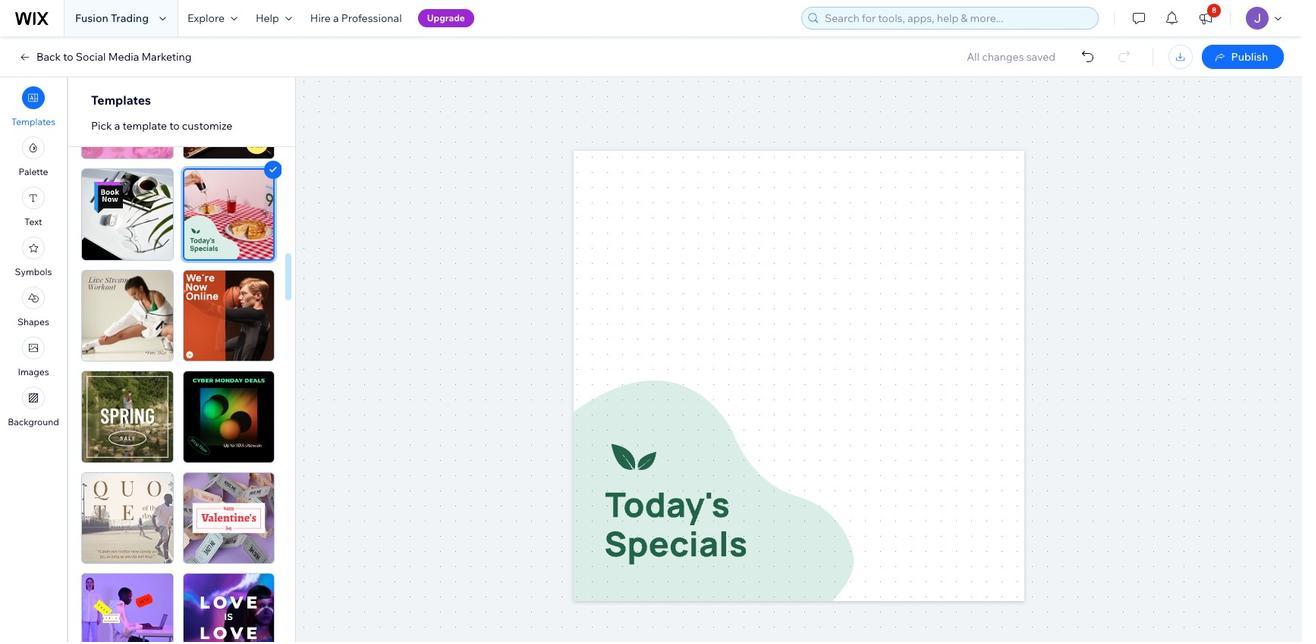 Task type: vqa. For each thing, say whether or not it's contained in the screenshot.
SIDEBAR element
no



Task type: describe. For each thing, give the bounding box(es) containing it.
hire a professional link
[[301, 0, 411, 36]]

template
[[123, 119, 167, 133]]

text button
[[22, 187, 45, 228]]

all
[[967, 50, 980, 64]]

back to social media marketing
[[36, 50, 192, 64]]

back
[[36, 50, 61, 64]]

pick a template to customize
[[91, 119, 233, 133]]

symbols button
[[15, 237, 52, 278]]

templates button
[[11, 87, 55, 128]]

symbols
[[15, 266, 52, 278]]

all changes saved
[[967, 50, 1056, 64]]

media
[[108, 50, 139, 64]]

saved
[[1027, 50, 1056, 64]]

help button
[[247, 0, 301, 36]]

background button
[[8, 387, 59, 428]]

a for professional
[[333, 11, 339, 25]]

changes
[[982, 50, 1024, 64]]

text
[[25, 216, 42, 228]]

background
[[8, 417, 59, 428]]

palette
[[19, 166, 48, 178]]

menu containing templates
[[0, 82, 67, 433]]

publish button
[[1202, 45, 1284, 69]]

fusion trading
[[75, 11, 149, 25]]

professional
[[341, 11, 402, 25]]

1 horizontal spatial to
[[169, 119, 180, 133]]

Search for tools, apps, help & more... field
[[821, 8, 1094, 29]]

images button
[[18, 337, 49, 378]]



Task type: locate. For each thing, give the bounding box(es) containing it.
templates inside menu
[[11, 116, 55, 128]]

0 vertical spatial templates
[[91, 93, 151, 108]]

a
[[333, 11, 339, 25], [114, 119, 120, 133]]

shapes button
[[18, 287, 49, 328]]

fusion
[[75, 11, 108, 25]]

0 vertical spatial a
[[333, 11, 339, 25]]

1 horizontal spatial templates
[[91, 93, 151, 108]]

to right template
[[169, 119, 180, 133]]

social
[[76, 50, 106, 64]]

8 button
[[1189, 0, 1223, 36]]

upgrade
[[427, 12, 465, 24]]

templates up palette "button"
[[11, 116, 55, 128]]

publish
[[1232, 50, 1269, 64]]

pick
[[91, 119, 112, 133]]

a right pick at the top of the page
[[114, 119, 120, 133]]

1 vertical spatial to
[[169, 119, 180, 133]]

back to social media marketing button
[[18, 50, 192, 64]]

customize
[[182, 119, 233, 133]]

help
[[256, 11, 279, 25]]

menu
[[0, 82, 67, 433]]

explore
[[187, 11, 225, 25]]

trading
[[111, 11, 149, 25]]

1 horizontal spatial a
[[333, 11, 339, 25]]

0 horizontal spatial a
[[114, 119, 120, 133]]

1 vertical spatial templates
[[11, 116, 55, 128]]

a right hire
[[333, 11, 339, 25]]

8
[[1212, 5, 1217, 15]]

0 horizontal spatial templates
[[11, 116, 55, 128]]

shapes
[[18, 317, 49, 328]]

templates
[[91, 93, 151, 108], [11, 116, 55, 128]]

1 vertical spatial a
[[114, 119, 120, 133]]

0 vertical spatial to
[[63, 50, 73, 64]]

marketing
[[142, 50, 192, 64]]

hire
[[310, 11, 331, 25]]

0 horizontal spatial to
[[63, 50, 73, 64]]

palette button
[[19, 137, 48, 178]]

to
[[63, 50, 73, 64], [169, 119, 180, 133]]

a for template
[[114, 119, 120, 133]]

templates up pick at the top of the page
[[91, 93, 151, 108]]

images
[[18, 367, 49, 378]]

upgrade button
[[418, 9, 474, 27]]

hire a professional
[[310, 11, 402, 25]]

to right back
[[63, 50, 73, 64]]



